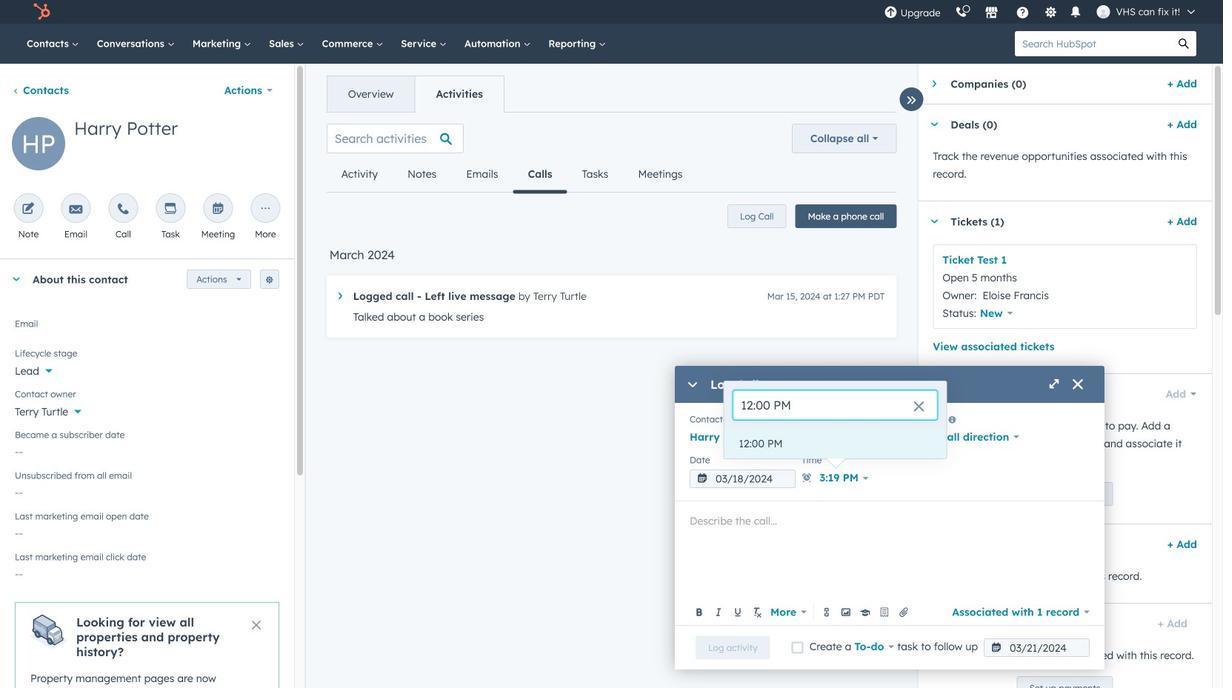 Task type: describe. For each thing, give the bounding box(es) containing it.
close dialog image
[[1072, 379, 1084, 391]]

Search search field
[[733, 391, 938, 420]]

note image
[[22, 203, 35, 216]]

terry turtle image
[[1097, 5, 1110, 19]]

marketplaces image
[[985, 7, 999, 20]]

task image
[[164, 203, 177, 216]]

manage card settings image
[[265, 276, 274, 285]]

close image
[[252, 621, 261, 630]]

0 vertical spatial caret image
[[933, 79, 936, 88]]

-- text field
[[15, 519, 279, 543]]

email image
[[69, 203, 83, 216]]



Task type: vqa. For each thing, say whether or not it's contained in the screenshot.
the Manage card settings image
yes



Task type: locate. For each thing, give the bounding box(es) containing it.
tab list
[[327, 156, 698, 193]]

0 vertical spatial mm/dd/yyyy text field
[[690, 470, 796, 488]]

caret image
[[933, 79, 936, 88], [930, 220, 939, 223], [930, 392, 939, 396]]

2 vertical spatial caret image
[[930, 392, 939, 396]]

1 vertical spatial -- text field
[[15, 479, 279, 502]]

alert
[[15, 602, 279, 688]]

MM/DD/YYYY text field
[[690, 470, 796, 488], [984, 639, 1090, 657]]

-- text field
[[15, 438, 279, 462], [15, 479, 279, 502], [15, 560, 279, 584]]

minimize dialog image
[[687, 379, 699, 391]]

expand dialog image
[[1049, 379, 1060, 391]]

1 vertical spatial mm/dd/yyyy text field
[[984, 639, 1090, 657]]

0 vertical spatial caret image
[[930, 123, 939, 126]]

0 horizontal spatial mm/dd/yyyy text field
[[690, 470, 796, 488]]

Search activities search field
[[327, 124, 464, 153]]

more image
[[259, 203, 272, 216]]

call image
[[117, 203, 130, 216]]

1 horizontal spatial mm/dd/yyyy text field
[[984, 639, 1090, 657]]

menu
[[877, 0, 1206, 24]]

caret image
[[930, 123, 939, 126], [12, 278, 21, 281], [930, 622, 939, 626]]

meeting image
[[211, 203, 225, 216]]

1 -- text field from the top
[[15, 438, 279, 462]]

feed
[[315, 112, 909, 356]]

1 vertical spatial caret image
[[12, 278, 21, 281]]

2 vertical spatial -- text field
[[15, 560, 279, 584]]

clear input image
[[913, 402, 925, 413]]

1 vertical spatial caret image
[[930, 220, 939, 223]]

3 -- text field from the top
[[15, 560, 279, 584]]

navigation
[[327, 76, 505, 113]]

2 vertical spatial caret image
[[930, 622, 939, 626]]

0 vertical spatial -- text field
[[15, 438, 279, 462]]

Search HubSpot search field
[[1015, 31, 1172, 56]]

2 -- text field from the top
[[15, 479, 279, 502]]



